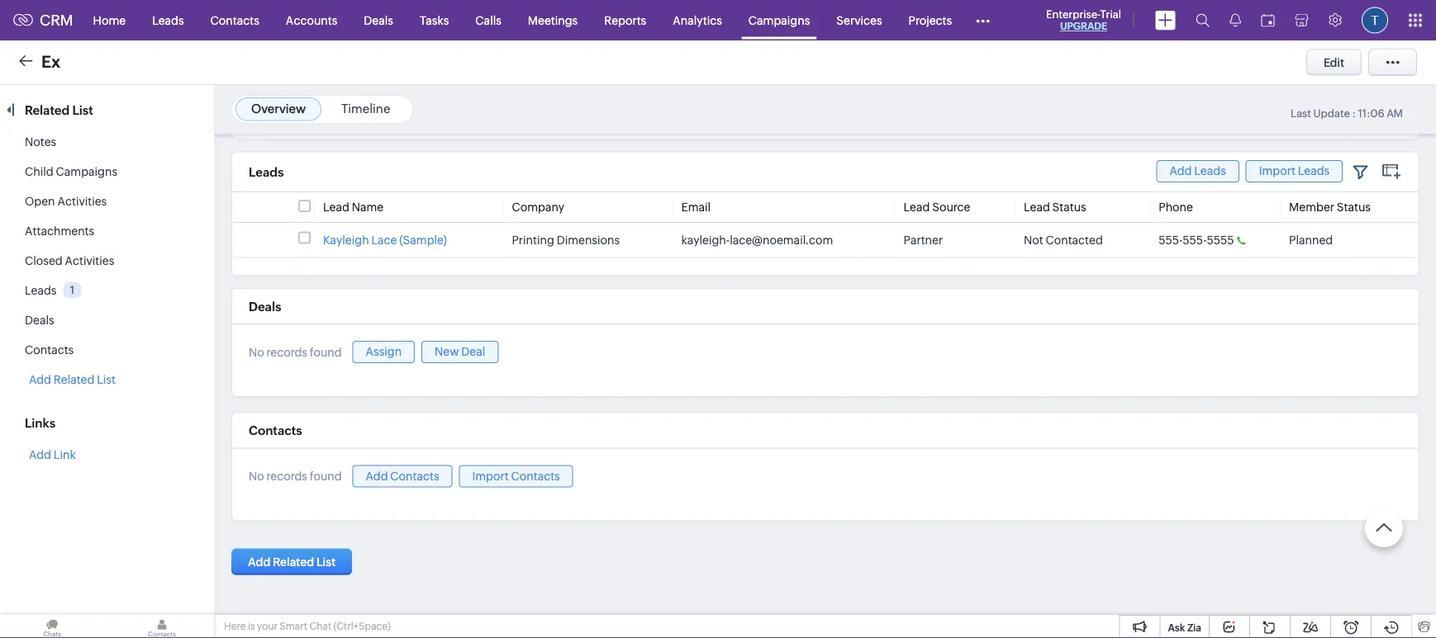 Task type: locate. For each thing, give the bounding box(es) containing it.
list
[[72, 103, 93, 117], [97, 374, 116, 387]]

leads link
[[139, 0, 197, 40], [25, 284, 57, 298]]

0 horizontal spatial deals
[[25, 314, 54, 327]]

2 status from the left
[[1337, 201, 1371, 214]]

add link
[[29, 449, 76, 462]]

is
[[248, 622, 255, 633]]

1 no records found from the top
[[249, 347, 342, 360]]

contacts link left accounts
[[197, 0, 273, 40]]

lead
[[323, 201, 350, 214], [904, 201, 930, 214], [1024, 201, 1050, 214]]

1 status from the left
[[1053, 201, 1087, 214]]

1 horizontal spatial lead
[[904, 201, 930, 214]]

notes
[[25, 136, 56, 149]]

no records found for deals
[[249, 347, 342, 360]]

(sample)
[[399, 234, 447, 247]]

add related list
[[29, 374, 116, 387]]

smart
[[280, 622, 307, 633]]

0 horizontal spatial list
[[72, 103, 93, 117]]

no records found for contacts
[[249, 471, 342, 484]]

lead up partner
[[904, 201, 930, 214]]

here
[[224, 622, 246, 633]]

import inside import leads "link"
[[1259, 165, 1296, 178]]

records for deals
[[267, 347, 307, 360]]

status up contacted
[[1053, 201, 1087, 214]]

0 horizontal spatial campaigns
[[56, 165, 117, 179]]

child campaigns
[[25, 165, 117, 179]]

found left add contacts link
[[310, 471, 342, 484]]

no for contacts
[[249, 471, 264, 484]]

2 555- from the left
[[1183, 234, 1207, 247]]

11:06
[[1359, 107, 1385, 120]]

campaigns up open activities
[[56, 165, 117, 179]]

0 vertical spatial no
[[249, 347, 264, 360]]

leads link right home
[[139, 0, 197, 40]]

1 horizontal spatial import
[[1259, 165, 1296, 178]]

contacts link
[[197, 0, 273, 40], [25, 344, 74, 357]]

activities down "child campaigns" link at the top left
[[57, 195, 107, 208]]

(ctrl+space)
[[334, 622, 391, 633]]

lead for lead name
[[323, 201, 350, 214]]

1 no from the top
[[249, 347, 264, 360]]

closed activities
[[25, 255, 114, 268]]

0 vertical spatial deals link
[[351, 0, 407, 40]]

3 lead from the left
[[1024, 201, 1050, 214]]

contacts image
[[110, 616, 214, 639]]

open activities link
[[25, 195, 107, 208]]

lace@noemail.com
[[730, 234, 834, 247]]

reports link
[[591, 0, 660, 40]]

1 horizontal spatial status
[[1337, 201, 1371, 214]]

activities for closed activities
[[65, 255, 114, 268]]

None button
[[231, 550, 352, 576]]

1 vertical spatial deals link
[[25, 314, 54, 327]]

search image
[[1196, 13, 1210, 27]]

found left assign link
[[310, 347, 342, 360]]

company
[[512, 201, 565, 214]]

1 records from the top
[[267, 347, 307, 360]]

timeline
[[341, 102, 390, 116]]

phone
[[1159, 201, 1194, 214]]

search element
[[1186, 0, 1220, 41]]

related up notes
[[25, 103, 70, 117]]

leads
[[152, 14, 184, 27], [1195, 165, 1227, 178], [1298, 165, 1330, 178], [249, 166, 284, 180], [25, 284, 57, 298]]

related
[[25, 103, 70, 117], [54, 374, 95, 387]]

overview link
[[251, 102, 306, 116]]

member status
[[1290, 201, 1371, 214]]

0 horizontal spatial import
[[472, 470, 509, 484]]

0 vertical spatial import
[[1259, 165, 1296, 178]]

tasks
[[420, 14, 449, 27]]

deals link
[[351, 0, 407, 40], [25, 314, 54, 327]]

0 vertical spatial leads link
[[139, 0, 197, 40]]

0 vertical spatial campaigns
[[749, 14, 810, 27]]

assign
[[366, 346, 402, 359]]

status for member status
[[1337, 201, 1371, 214]]

0 vertical spatial activities
[[57, 195, 107, 208]]

new
[[435, 346, 459, 359]]

add for add leads
[[1170, 165, 1192, 178]]

add contacts link
[[353, 466, 453, 489]]

create menu image
[[1156, 10, 1176, 30]]

status right member
[[1337, 201, 1371, 214]]

trial
[[1101, 8, 1122, 20]]

1 vertical spatial related
[[54, 374, 95, 387]]

lead status link
[[1024, 201, 1087, 214]]

leads inside 'link'
[[1195, 165, 1227, 178]]

attachments link
[[25, 225, 94, 238]]

member status link
[[1290, 201, 1371, 214]]

campaigns
[[749, 14, 810, 27], [56, 165, 117, 179]]

not
[[1024, 234, 1044, 247]]

related list
[[25, 103, 96, 117]]

notes link
[[25, 136, 56, 149]]

2 found from the top
[[310, 471, 342, 484]]

activities for open activities
[[57, 195, 107, 208]]

status
[[1053, 201, 1087, 214], [1337, 201, 1371, 214]]

1 horizontal spatial contacts link
[[197, 0, 273, 40]]

1 found from the top
[[310, 347, 342, 360]]

related up links on the bottom
[[54, 374, 95, 387]]

analytics
[[673, 14, 722, 27]]

1 vertical spatial found
[[310, 471, 342, 484]]

zia
[[1188, 623, 1202, 634]]

add for add link
[[29, 449, 51, 462]]

kayleigh
[[323, 234, 369, 247]]

2 records from the top
[[267, 471, 307, 484]]

profile element
[[1352, 0, 1399, 40]]

add for add related list
[[29, 374, 51, 387]]

leads down overview
[[249, 166, 284, 180]]

services
[[837, 14, 882, 27]]

1 vertical spatial no records found
[[249, 471, 342, 484]]

contacted
[[1046, 234, 1103, 247]]

deals
[[364, 14, 393, 27], [249, 300, 281, 315], [25, 314, 54, 327]]

leads up 5555
[[1195, 165, 1227, 178]]

signals image
[[1230, 13, 1242, 27]]

kayleigh-lace@noemail.com
[[682, 234, 834, 247]]

import leads
[[1259, 165, 1330, 178]]

2 horizontal spatial lead
[[1024, 201, 1050, 214]]

leads down closed
[[25, 284, 57, 298]]

meetings link
[[515, 0, 591, 40]]

0 horizontal spatial deals link
[[25, 314, 54, 327]]

campaigns left services link
[[749, 14, 810, 27]]

create menu element
[[1146, 0, 1186, 40]]

records
[[267, 347, 307, 360], [267, 471, 307, 484]]

deals link left tasks
[[351, 0, 407, 40]]

0 horizontal spatial status
[[1053, 201, 1087, 214]]

0 vertical spatial found
[[310, 347, 342, 360]]

2 no from the top
[[249, 471, 264, 484]]

0 vertical spatial no records found
[[249, 347, 342, 360]]

1 vertical spatial activities
[[65, 255, 114, 268]]

1 horizontal spatial list
[[97, 374, 116, 387]]

2 horizontal spatial deals
[[364, 14, 393, 27]]

import for leads
[[1259, 165, 1296, 178]]

links
[[25, 417, 55, 431]]

edit
[[1324, 56, 1345, 69]]

no for deals
[[249, 347, 264, 360]]

contacts link up add related list
[[25, 344, 74, 357]]

open activities
[[25, 195, 107, 208]]

email
[[682, 201, 711, 214]]

0 vertical spatial records
[[267, 347, 307, 360]]

closed activities link
[[25, 255, 114, 268]]

5555
[[1207, 234, 1235, 247]]

activities up 1
[[65, 255, 114, 268]]

1 vertical spatial leads link
[[25, 284, 57, 298]]

2 no records found from the top
[[249, 471, 342, 484]]

lead for lead source
[[904, 201, 930, 214]]

deals link down closed
[[25, 314, 54, 327]]

here is your smart chat (ctrl+space)
[[224, 622, 391, 633]]

lead up not
[[1024, 201, 1050, 214]]

1 lead from the left
[[323, 201, 350, 214]]

timeline link
[[341, 102, 390, 116]]

add inside 'link'
[[1170, 165, 1192, 178]]

1 vertical spatial contacts link
[[25, 344, 74, 357]]

1 vertical spatial no
[[249, 471, 264, 484]]

calls link
[[462, 0, 515, 40]]

2 lead from the left
[[904, 201, 930, 214]]

555- down phone link
[[1159, 234, 1183, 247]]

member
[[1290, 201, 1335, 214]]

import contacts
[[472, 470, 560, 484]]

555-
[[1159, 234, 1183, 247], [1183, 234, 1207, 247]]

1 vertical spatial records
[[267, 471, 307, 484]]

projects link
[[896, 0, 966, 40]]

assign link
[[353, 342, 415, 364]]

child
[[25, 165, 53, 179]]

signals element
[[1220, 0, 1252, 41]]

lead source link
[[904, 201, 971, 214]]

leads up member
[[1298, 165, 1330, 178]]

lead left name
[[323, 201, 350, 214]]

activities
[[57, 195, 107, 208], [65, 255, 114, 268]]

leads link down closed
[[25, 284, 57, 298]]

555- down phone
[[1183, 234, 1207, 247]]

1 vertical spatial list
[[97, 374, 116, 387]]

1 vertical spatial import
[[472, 470, 509, 484]]

0 horizontal spatial lead
[[323, 201, 350, 214]]

closed
[[25, 255, 63, 268]]



Task type: describe. For each thing, give the bounding box(es) containing it.
tasks link
[[407, 0, 462, 40]]

phone link
[[1159, 201, 1194, 214]]

status for lead status
[[1053, 201, 1087, 214]]

ask zia
[[1168, 623, 1202, 634]]

:
[[1353, 107, 1356, 120]]

555-555-5555
[[1159, 234, 1235, 247]]

dimensions
[[557, 234, 620, 247]]

leads right home link
[[152, 14, 184, 27]]

add for add contacts
[[366, 470, 388, 484]]

company link
[[512, 201, 565, 214]]

calendar image
[[1261, 14, 1275, 27]]

name
[[352, 201, 384, 214]]

crm
[[40, 12, 73, 29]]

chats image
[[0, 616, 104, 639]]

accounts link
[[273, 0, 351, 40]]

1
[[70, 284, 74, 297]]

0 vertical spatial contacts link
[[197, 0, 273, 40]]

new deal link
[[422, 342, 499, 364]]

projects
[[909, 14, 952, 27]]

profile image
[[1362, 7, 1389, 33]]

enterprise-trial upgrade
[[1047, 8, 1122, 32]]

printing dimensions
[[512, 234, 620, 247]]

crm link
[[13, 12, 73, 29]]

last
[[1291, 107, 1312, 120]]

add contacts
[[366, 470, 439, 484]]

0 horizontal spatial contacts link
[[25, 344, 74, 357]]

Other Modules field
[[966, 7, 1001, 33]]

meetings
[[528, 14, 578, 27]]

import contacts link
[[459, 466, 573, 489]]

0 vertical spatial related
[[25, 103, 70, 117]]

upgrade
[[1060, 21, 1108, 32]]

overview
[[251, 102, 306, 116]]

lead for lead status
[[1024, 201, 1050, 214]]

deal
[[462, 346, 485, 359]]

import leads link
[[1246, 161, 1343, 183]]

ask
[[1168, 623, 1186, 634]]

update
[[1314, 107, 1351, 120]]

lead name link
[[323, 201, 384, 214]]

records for contacts
[[267, 471, 307, 484]]

1 horizontal spatial campaigns
[[749, 14, 810, 27]]

enterprise-
[[1047, 8, 1101, 20]]

lead name
[[323, 201, 384, 214]]

import for no records found
[[472, 470, 509, 484]]

found for deals
[[310, 347, 342, 360]]

campaigns link
[[736, 0, 824, 40]]

open
[[25, 195, 55, 208]]

email link
[[682, 201, 711, 214]]

calls
[[476, 14, 502, 27]]

new deal
[[435, 346, 485, 359]]

1 horizontal spatial deals link
[[351, 0, 407, 40]]

not contacted
[[1024, 234, 1103, 247]]

services link
[[824, 0, 896, 40]]

1 555- from the left
[[1159, 234, 1183, 247]]

printing
[[512, 234, 555, 247]]

kayleigh lace (sample)
[[323, 234, 447, 247]]

0 vertical spatial list
[[72, 103, 93, 117]]

attachments
[[25, 225, 94, 238]]

edit button
[[1307, 49, 1362, 76]]

0 horizontal spatial leads link
[[25, 284, 57, 298]]

your
[[257, 622, 278, 633]]

accounts
[[286, 14, 338, 27]]

lead status
[[1024, 201, 1087, 214]]

lead source
[[904, 201, 971, 214]]

am
[[1387, 107, 1404, 120]]

child campaigns link
[[25, 165, 117, 179]]

add leads link
[[1157, 161, 1240, 183]]

kayleigh-
[[682, 234, 730, 247]]

home link
[[80, 0, 139, 40]]

1 vertical spatial campaigns
[[56, 165, 117, 179]]

last update : 11:06 am
[[1291, 107, 1404, 120]]

1 horizontal spatial deals
[[249, 300, 281, 315]]

analytics link
[[660, 0, 736, 40]]

ex
[[41, 52, 60, 71]]

reports
[[604, 14, 647, 27]]

found for contacts
[[310, 471, 342, 484]]

leads inside "link"
[[1298, 165, 1330, 178]]

lace
[[372, 234, 397, 247]]

kayleigh lace (sample) link
[[323, 234, 447, 247]]

home
[[93, 14, 126, 27]]

1 horizontal spatial leads link
[[139, 0, 197, 40]]

add leads
[[1170, 165, 1227, 178]]



Task type: vqa. For each thing, say whether or not it's contained in the screenshot.
your
yes



